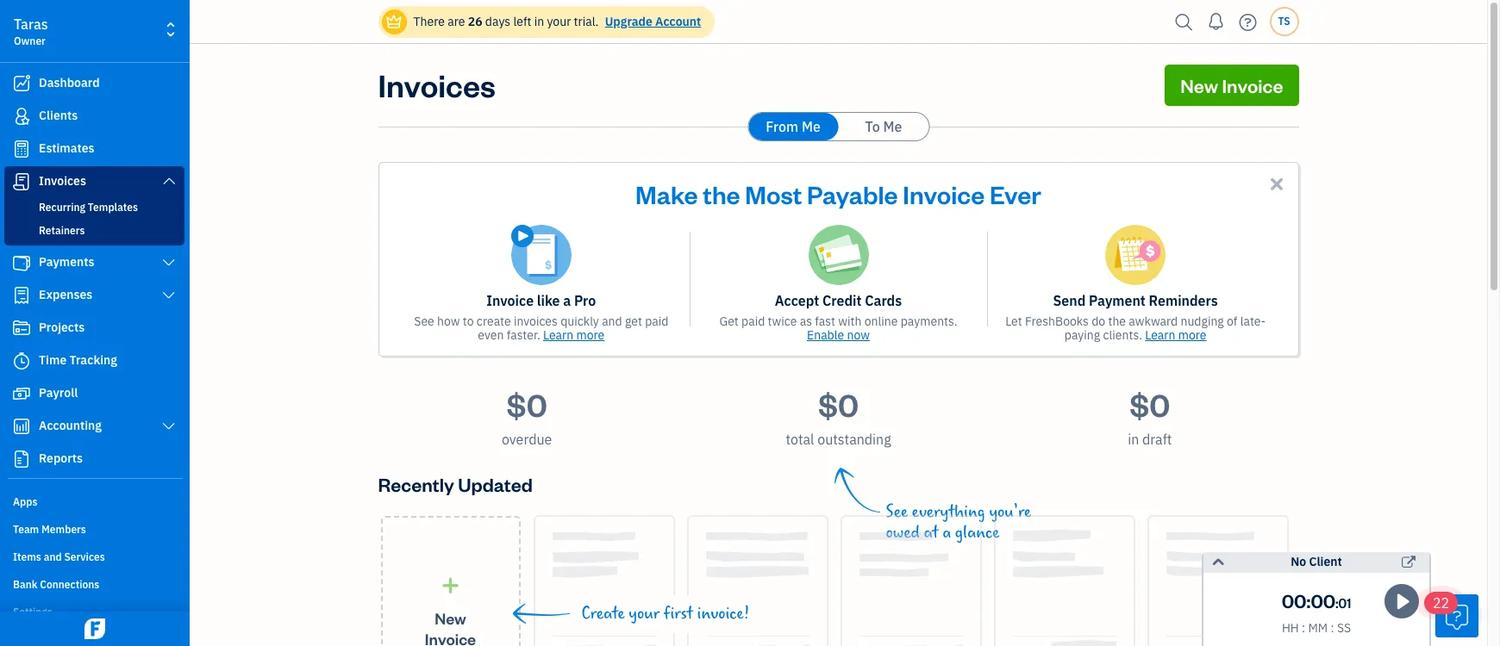 Task type: locate. For each thing, give the bounding box(es) containing it.
get
[[720, 314, 739, 329]]

and inside main element
[[44, 551, 62, 564]]

0 horizontal spatial new invoice link
[[381, 517, 521, 647]]

invoice!
[[697, 605, 750, 624]]

2 chevron large down image from the top
[[161, 289, 177, 303]]

0 horizontal spatial more
[[577, 328, 605, 343]]

1 me from the left
[[802, 118, 821, 135]]

new invoice down plus icon
[[425, 609, 476, 647]]

1 horizontal spatial $0
[[818, 385, 859, 425]]

see up 'owed'
[[886, 503, 908, 523]]

1 vertical spatial invoices
[[39, 173, 86, 189]]

in left draft
[[1128, 431, 1140, 449]]

0 vertical spatial a
[[563, 292, 571, 310]]

bank connections
[[13, 579, 99, 592]]

mm
[[1309, 621, 1328, 637]]

1 paid from the left
[[645, 314, 669, 329]]

chevron large down image inside accounting link
[[161, 420, 177, 434]]

your left trial. at the left of page
[[547, 14, 571, 29]]

see left how
[[414, 314, 435, 329]]

in
[[535, 14, 544, 29], [1128, 431, 1140, 449]]

more down pro
[[577, 328, 605, 343]]

1 horizontal spatial me
[[884, 118, 903, 135]]

1 vertical spatial your
[[629, 605, 660, 624]]

1 vertical spatial new invoice
[[425, 609, 476, 647]]

apps
[[13, 496, 37, 509]]

1 horizontal spatial your
[[629, 605, 660, 624]]

reports
[[39, 451, 83, 467]]

chevron large down image inside payments link
[[161, 256, 177, 270]]

1 more from the left
[[577, 328, 605, 343]]

connections
[[40, 579, 99, 592]]

2 paid from the left
[[742, 314, 765, 329]]

: right hh
[[1302, 621, 1306, 637]]

1 horizontal spatial in
[[1128, 431, 1140, 449]]

upgrade account link
[[602, 14, 702, 29]]

accept credit cards image
[[809, 225, 869, 285]]

0 horizontal spatial new invoice
[[425, 609, 476, 647]]

00 left 01
[[1311, 589, 1336, 613]]

chevron large down image for accounting
[[161, 420, 177, 434]]

0 horizontal spatial the
[[703, 178, 741, 210]]

chevron large down image for payments
[[161, 256, 177, 270]]

paid inside see how to create invoices quickly and get paid even faster.
[[645, 314, 669, 329]]

2 more from the left
[[1179, 328, 1207, 343]]

updated
[[458, 473, 533, 497]]

and right 'items'
[[44, 551, 62, 564]]

2 $0 from the left
[[818, 385, 859, 425]]

now
[[847, 328, 870, 343]]

1 horizontal spatial invoices
[[378, 65, 496, 105]]

00 up hh
[[1282, 589, 1307, 613]]

1 horizontal spatial more
[[1179, 328, 1207, 343]]

see inside the see everything you're owed at a glance
[[886, 503, 908, 523]]

learn more for reminders
[[1146, 328, 1207, 343]]

outstanding
[[818, 431, 892, 449]]

account
[[656, 14, 702, 29]]

0 horizontal spatial invoices
[[39, 173, 86, 189]]

team members link
[[4, 517, 185, 543]]

close image
[[1267, 174, 1287, 194]]

2 chevron large down image from the top
[[161, 420, 177, 434]]

learn right the clients.
[[1146, 328, 1176, 343]]

1 vertical spatial see
[[886, 503, 908, 523]]

0 vertical spatial chevron large down image
[[161, 174, 177, 188]]

0 vertical spatial your
[[547, 14, 571, 29]]

1 learn from the left
[[543, 328, 574, 343]]

1 horizontal spatial new invoice
[[1181, 73, 1284, 97]]

see inside see how to create invoices quickly and get paid even faster.
[[414, 314, 435, 329]]

invoice up create
[[487, 292, 534, 310]]

ts button
[[1270, 7, 1299, 36]]

0 horizontal spatial in
[[535, 14, 544, 29]]

1 $0 from the left
[[507, 385, 548, 425]]

22 button
[[1425, 593, 1479, 638]]

1 horizontal spatial learn
[[1146, 328, 1176, 343]]

1 vertical spatial new
[[435, 609, 466, 628]]

learn for reminders
[[1146, 328, 1176, 343]]

$0 inside $0 total outstanding
[[818, 385, 859, 425]]

payable
[[807, 178, 898, 210]]

freshbooks image
[[81, 619, 109, 640]]

go to help image
[[1235, 9, 1262, 35]]

0 vertical spatial new invoice link
[[1165, 65, 1299, 106]]

chevron large down image down retainers 'link'
[[161, 256, 177, 270]]

1 vertical spatial in
[[1128, 431, 1140, 449]]

chevron large down image for invoices
[[161, 174, 177, 188]]

new invoice down go to help image
[[1181, 73, 1284, 97]]

learn right the faster.
[[543, 328, 574, 343]]

0 vertical spatial in
[[535, 14, 544, 29]]

trial.
[[574, 14, 599, 29]]

a left pro
[[563, 292, 571, 310]]

0 vertical spatial chevron large down image
[[161, 256, 177, 270]]

1 horizontal spatial see
[[886, 503, 908, 523]]

chevron large down image up projects link
[[161, 289, 177, 303]]

00
[[1282, 589, 1307, 613], [1311, 589, 1336, 613]]

invoices inside main element
[[39, 173, 86, 189]]

the left most
[[703, 178, 741, 210]]

to
[[866, 118, 880, 135]]

send payment reminders
[[1054, 292, 1219, 310]]

learn
[[543, 328, 574, 343], [1146, 328, 1176, 343]]

$0 up outstanding
[[818, 385, 859, 425]]

expenses
[[39, 287, 93, 303]]

0 horizontal spatial learn
[[543, 328, 574, 343]]

chevron large down image
[[161, 174, 177, 188], [161, 420, 177, 434]]

see
[[414, 314, 435, 329], [886, 503, 908, 523]]

no
[[1291, 555, 1307, 570]]

the right do
[[1109, 314, 1126, 329]]

0 horizontal spatial see
[[414, 314, 435, 329]]

0 horizontal spatial 00
[[1282, 589, 1307, 613]]

and inside see how to create invoices quickly and get paid even faster.
[[602, 314, 622, 329]]

main element
[[0, 0, 246, 647]]

new down plus icon
[[435, 609, 466, 628]]

3 $0 from the left
[[1130, 385, 1171, 425]]

learn for a
[[543, 328, 574, 343]]

payment image
[[11, 254, 32, 272]]

0 vertical spatial new
[[1181, 73, 1219, 97]]

chevron large down image inside invoices link
[[161, 174, 177, 188]]

1 vertical spatial chevron large down image
[[161, 420, 177, 434]]

projects
[[39, 320, 85, 336]]

$0 for $0 in draft
[[1130, 385, 1171, 425]]

and
[[602, 314, 622, 329], [44, 551, 62, 564]]

$0 up draft
[[1130, 385, 1171, 425]]

$0 inside "$0 in draft"
[[1130, 385, 1171, 425]]

send payment reminders image
[[1106, 225, 1166, 285]]

clients link
[[4, 101, 185, 132]]

in right left
[[535, 14, 544, 29]]

invoices
[[378, 65, 496, 105], [39, 173, 86, 189]]

2 learn from the left
[[1146, 328, 1176, 343]]

no client
[[1291, 555, 1343, 570]]

0 horizontal spatial $0
[[507, 385, 548, 425]]

me right the to
[[884, 118, 903, 135]]

in inside "$0 in draft"
[[1128, 431, 1140, 449]]

resume timer image
[[1391, 592, 1415, 613]]

1 vertical spatial the
[[1109, 314, 1126, 329]]

expenses link
[[4, 280, 185, 311]]

$0 overdue
[[502, 385, 552, 449]]

0 horizontal spatial and
[[44, 551, 62, 564]]

bank connections link
[[4, 572, 185, 598]]

report image
[[11, 451, 32, 468]]

1 horizontal spatial a
[[943, 524, 952, 543]]

1 chevron large down image from the top
[[161, 174, 177, 188]]

invoice
[[1223, 73, 1284, 97], [903, 178, 985, 210], [487, 292, 534, 310], [425, 629, 476, 647]]

settings image
[[13, 605, 185, 619]]

0 horizontal spatial paid
[[645, 314, 669, 329]]

chevron large down image
[[161, 256, 177, 270], [161, 289, 177, 303]]

send
[[1054, 292, 1086, 310]]

more down reminders
[[1179, 328, 1207, 343]]

$0 inside $0 overdue
[[507, 385, 548, 425]]

1 learn more from the left
[[543, 328, 605, 343]]

dashboard image
[[11, 75, 32, 92]]

cards
[[865, 292, 902, 310]]

invoices down "there"
[[378, 65, 496, 105]]

learn more down reminders
[[1146, 328, 1207, 343]]

money image
[[11, 386, 32, 403]]

apps link
[[4, 489, 185, 515]]

and left get
[[602, 314, 622, 329]]

make the most payable invoice ever
[[636, 178, 1042, 210]]

at
[[924, 524, 939, 543]]

make
[[636, 178, 698, 210]]

1 horizontal spatial paid
[[742, 314, 765, 329]]

$0
[[507, 385, 548, 425], [818, 385, 859, 425], [1130, 385, 1171, 425]]

more
[[577, 328, 605, 343], [1179, 328, 1207, 343]]

chevron large down image down payroll link
[[161, 420, 177, 434]]

1 vertical spatial a
[[943, 524, 952, 543]]

me
[[802, 118, 821, 135], [884, 118, 903, 135]]

1 horizontal spatial the
[[1109, 314, 1126, 329]]

0 horizontal spatial new
[[435, 609, 466, 628]]

your left the first
[[629, 605, 660, 624]]

1 vertical spatial chevron large down image
[[161, 289, 177, 303]]

paying
[[1065, 328, 1101, 343]]

like
[[537, 292, 560, 310]]

get
[[625, 314, 643, 329]]

more for send payment reminders
[[1179, 328, 1207, 343]]

glance
[[956, 524, 1000, 543]]

2 horizontal spatial $0
[[1130, 385, 1171, 425]]

0 vertical spatial and
[[602, 314, 622, 329]]

more for invoice like a pro
[[577, 328, 605, 343]]

2 me from the left
[[884, 118, 903, 135]]

0 vertical spatial see
[[414, 314, 435, 329]]

new down search image
[[1181, 73, 1219, 97]]

me for from me
[[802, 118, 821, 135]]

2 learn more from the left
[[1146, 328, 1207, 343]]

0 horizontal spatial learn more
[[543, 328, 605, 343]]

time tracking
[[39, 353, 117, 368]]

invoice down plus icon
[[425, 629, 476, 647]]

plus image
[[441, 577, 461, 595]]

1 horizontal spatial and
[[602, 314, 622, 329]]

invoices
[[514, 314, 558, 329]]

1 horizontal spatial learn more
[[1146, 328, 1207, 343]]

tracking
[[69, 353, 117, 368]]

1 horizontal spatial 00
[[1311, 589, 1336, 613]]

1 vertical spatial and
[[44, 551, 62, 564]]

fast
[[815, 314, 836, 329]]

owner
[[14, 35, 46, 47]]

credit
[[823, 292, 862, 310]]

1 horizontal spatial new invoice link
[[1165, 65, 1299, 106]]

learn more down pro
[[543, 328, 605, 343]]

invoices up recurring
[[39, 173, 86, 189]]

see for see everything you're owed at a glance
[[886, 503, 908, 523]]

1 vertical spatial new invoice link
[[381, 517, 521, 647]]

1 chevron large down image from the top
[[161, 256, 177, 270]]

retainers link
[[8, 221, 181, 242]]

a right at
[[943, 524, 952, 543]]

projects link
[[4, 313, 185, 344]]

me right from
[[802, 118, 821, 135]]

invoice like a pro image
[[511, 225, 572, 285]]

bank
[[13, 579, 37, 592]]

overdue
[[502, 431, 552, 449]]

how
[[437, 314, 460, 329]]

services
[[64, 551, 105, 564]]

estimate image
[[11, 141, 32, 158]]

chevron large down image for expenses
[[161, 289, 177, 303]]

0 horizontal spatial me
[[802, 118, 821, 135]]

to me
[[866, 118, 903, 135]]

clients
[[39, 108, 78, 123]]

see how to create invoices quickly and get paid even faster.
[[414, 314, 669, 343]]

your
[[547, 14, 571, 29], [629, 605, 660, 624]]

to me link
[[839, 113, 929, 141]]

chevron large down image up recurring templates link
[[161, 174, 177, 188]]

$0 up overdue
[[507, 385, 548, 425]]



Task type: vqa. For each thing, say whether or not it's contained in the screenshot.
2nd invoiced from the left
no



Task type: describe. For each thing, give the bounding box(es) containing it.
members
[[41, 524, 86, 536]]

hh
[[1283, 621, 1300, 637]]

0 vertical spatial the
[[703, 178, 741, 210]]

quickly
[[561, 314, 599, 329]]

: up ss
[[1336, 596, 1339, 612]]

see everything you're owed at a glance
[[886, 503, 1032, 543]]

freshbooks
[[1025, 314, 1089, 329]]

invoice down go to help image
[[1223, 73, 1284, 97]]

reports link
[[4, 444, 185, 475]]

$0 total outstanding
[[786, 385, 892, 449]]

as
[[800, 314, 813, 329]]

the inside let freshbooks do the awkward nudging of late- paying clients.
[[1109, 314, 1126, 329]]

search image
[[1171, 9, 1198, 35]]

0 vertical spatial new invoice
[[1181, 73, 1284, 97]]

$0 for $0 total outstanding
[[818, 385, 859, 425]]

resource center badge image
[[1436, 595, 1479, 638]]

project image
[[11, 320, 32, 337]]

expand timer details image
[[1211, 553, 1227, 574]]

awkward
[[1129, 314, 1178, 329]]

accept credit cards get paid twice as fast with online payments. enable now
[[720, 292, 958, 343]]

team
[[13, 524, 39, 536]]

retainers
[[39, 224, 85, 237]]

expense image
[[11, 287, 32, 304]]

create your first invoice!
[[582, 605, 750, 624]]

estimates link
[[4, 134, 185, 165]]

there
[[414, 14, 445, 29]]

taras owner
[[14, 16, 48, 47]]

$0 for $0 overdue
[[507, 385, 548, 425]]

total
[[786, 431, 815, 449]]

accept
[[775, 292, 820, 310]]

clients.
[[1104, 328, 1143, 343]]

most
[[745, 178, 802, 210]]

0 horizontal spatial a
[[563, 292, 571, 310]]

crown image
[[385, 13, 403, 31]]

late-
[[1241, 314, 1266, 329]]

ss
[[1338, 621, 1352, 637]]

notifications image
[[1203, 4, 1230, 39]]

recurring templates link
[[8, 198, 181, 218]]

let freshbooks do the awkward nudging of late- paying clients.
[[1006, 314, 1266, 343]]

a inside the see everything you're owed at a glance
[[943, 524, 952, 543]]

client image
[[11, 108, 32, 125]]

items
[[13, 551, 41, 564]]

me for to me
[[884, 118, 903, 135]]

new invoice link for invoices
[[1165, 65, 1299, 106]]

there are 26 days left in your trial. upgrade account
[[414, 14, 702, 29]]

invoice image
[[11, 173, 32, 191]]

ts
[[1279, 15, 1291, 28]]

chart image
[[11, 418, 32, 436]]

payments link
[[4, 248, 185, 279]]

22
[[1434, 595, 1450, 612]]

even
[[478, 328, 504, 343]]

from me link
[[749, 113, 838, 141]]

estimates
[[39, 141, 95, 156]]

payroll
[[39, 386, 78, 401]]

new invoice link for create your first invoice!
[[381, 517, 521, 647]]

invoice like a pro
[[487, 292, 596, 310]]

to
[[463, 314, 474, 329]]

payment
[[1089, 292, 1146, 310]]

time
[[39, 353, 67, 368]]

see for see how to create invoices quickly and get paid even faster.
[[414, 314, 435, 329]]

1 00 from the left
[[1282, 589, 1307, 613]]

recently updated
[[378, 473, 533, 497]]

are
[[448, 14, 465, 29]]

26
[[468, 14, 483, 29]]

from
[[766, 118, 799, 135]]

: left ss
[[1331, 621, 1335, 637]]

team members
[[13, 524, 86, 536]]

twice
[[768, 314, 797, 329]]

invoice left ever
[[903, 178, 985, 210]]

learn more for a
[[543, 328, 605, 343]]

client
[[1310, 555, 1343, 570]]

00 : 00 : 01 hh : mm : ss
[[1282, 589, 1352, 637]]

items and services link
[[4, 544, 185, 570]]

recently
[[378, 473, 454, 497]]

open in new window image
[[1402, 553, 1416, 574]]

: up mm
[[1307, 589, 1311, 613]]

time tracking link
[[4, 346, 185, 377]]

0 horizontal spatial your
[[547, 14, 571, 29]]

invoices link
[[4, 166, 185, 198]]

let
[[1006, 314, 1023, 329]]

left
[[514, 14, 532, 29]]

do
[[1092, 314, 1106, 329]]

faster.
[[507, 328, 541, 343]]

dashboard
[[39, 75, 100, 91]]

everything
[[912, 503, 986, 523]]

enable
[[807, 328, 845, 343]]

$0 in draft
[[1128, 385, 1173, 449]]

from me
[[766, 118, 821, 135]]

recurring
[[39, 201, 85, 214]]

reminders
[[1149, 292, 1219, 310]]

timer image
[[11, 353, 32, 370]]

of
[[1227, 314, 1238, 329]]

first
[[664, 605, 693, 624]]

2 00 from the left
[[1311, 589, 1336, 613]]

0 vertical spatial invoices
[[378, 65, 496, 105]]

1 horizontal spatial new
[[1181, 73, 1219, 97]]

recurring templates
[[39, 201, 138, 214]]

01
[[1339, 596, 1352, 612]]

payments
[[39, 254, 94, 270]]

paid inside the accept credit cards get paid twice as fast with online payments. enable now
[[742, 314, 765, 329]]

nudging
[[1181, 314, 1225, 329]]



